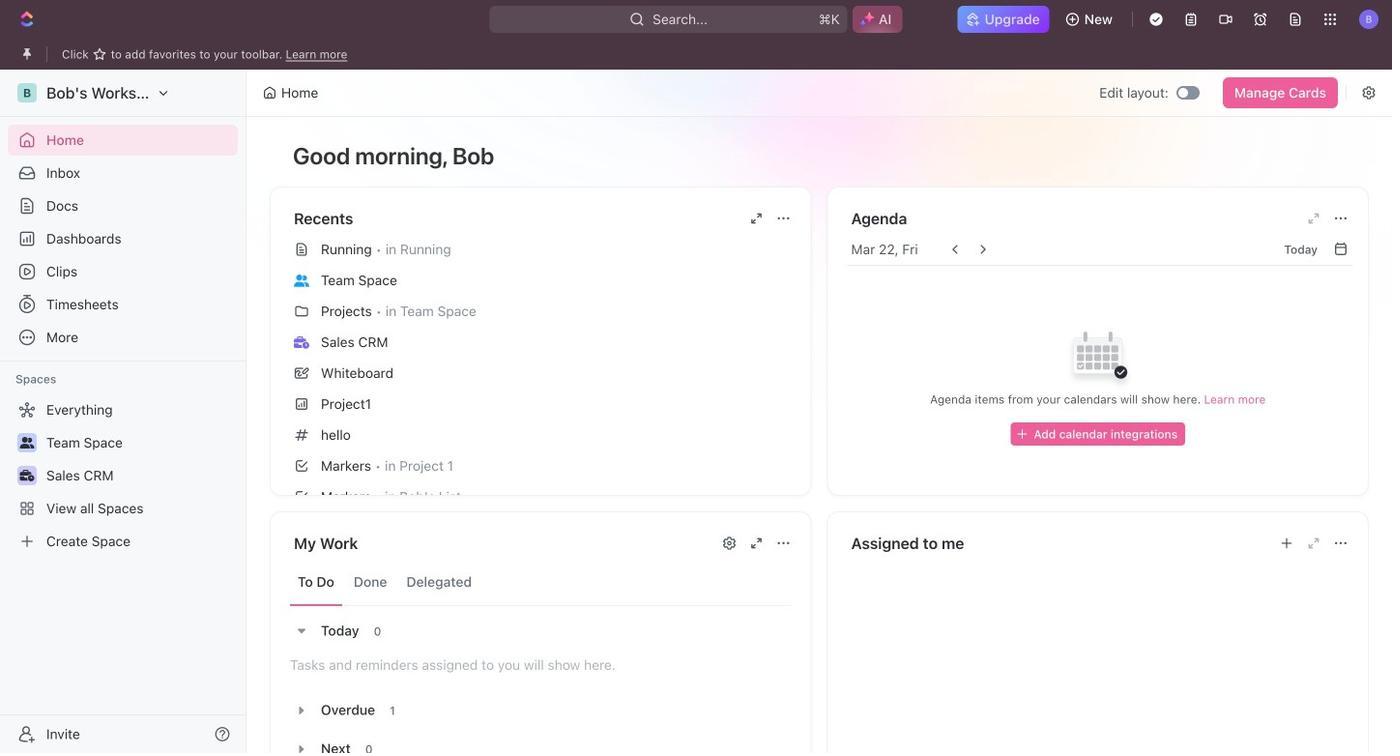 Task type: locate. For each thing, give the bounding box(es) containing it.
user group image up business time image
[[294, 274, 309, 287]]

1 horizontal spatial user group image
[[294, 274, 309, 287]]

0 horizontal spatial user group image
[[20, 437, 34, 449]]

user group image up business time icon
[[20, 437, 34, 449]]

user group image inside sidebar navigation
[[20, 437, 34, 449]]

user group image
[[294, 274, 309, 287], [20, 437, 34, 449]]

business time image
[[294, 336, 309, 349]]

1 vertical spatial user group image
[[20, 437, 34, 449]]

tree
[[8, 394, 238, 557]]

tab list
[[290, 559, 791, 606]]



Task type: describe. For each thing, give the bounding box(es) containing it.
0 vertical spatial user group image
[[294, 274, 309, 287]]

business time image
[[20, 470, 34, 481]]

sidebar navigation
[[0, 70, 250, 753]]

bob's workspace, , element
[[17, 83, 37, 102]]

tree inside sidebar navigation
[[8, 394, 238, 557]]



Task type: vqa. For each thing, say whether or not it's contained in the screenshot.
user group icon
yes



